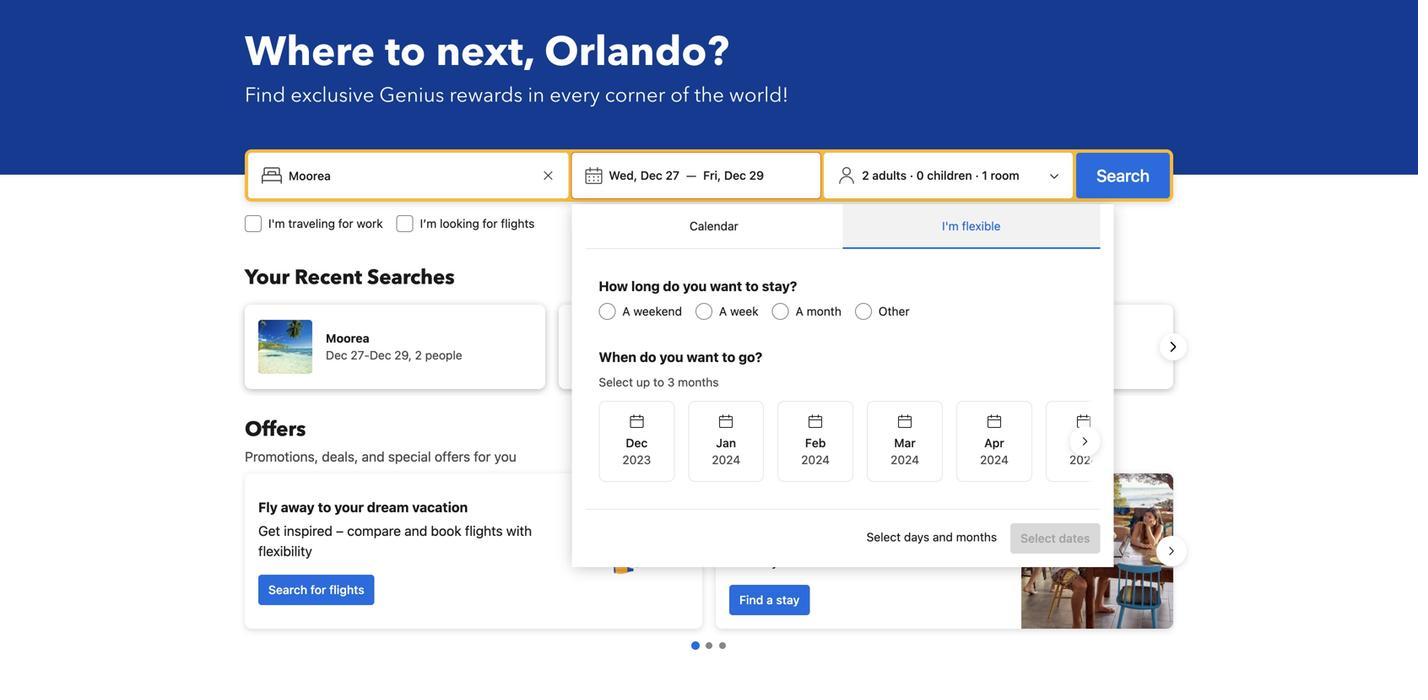 Task type: describe. For each thing, give the bounding box(es) containing it.
away
[[281, 500, 315, 516]]

up
[[637, 375, 650, 389]]

for inside the offers promotions, deals, and special offers for you
[[474, 449, 491, 465]]

fri,
[[704, 168, 721, 182]]

fly
[[258, 500, 278, 516]]

a month
[[796, 304, 842, 318]]

search for search for flights
[[269, 583, 308, 597]]

2 people from the left
[[740, 348, 777, 362]]

a for a month
[[796, 304, 804, 318]]

dec inside dec 2023
[[626, 436, 648, 450]]

dec 27-dec 29, 2 people
[[640, 348, 777, 362]]

apr 2024
[[981, 436, 1009, 467]]

next image
[[1164, 337, 1184, 357]]

your
[[335, 500, 364, 516]]

every
[[550, 82, 600, 109]]

days
[[904, 531, 930, 544]]

compare
[[347, 523, 401, 539]]

at
[[838, 533, 850, 549]]

in
[[528, 82, 545, 109]]

region containing dec 2023
[[586, 394, 1122, 489]]

weekend
[[634, 304, 682, 318]]

select days and months
[[867, 531, 998, 544]]

dec left 27
[[641, 168, 663, 182]]

browse
[[730, 513, 775, 529]]

dates
[[1059, 532, 1091, 546]]

i'm
[[420, 217, 437, 231]]

flexible
[[962, 219, 1001, 233]]

month
[[807, 304, 842, 318]]

you inside the offers promotions, deals, and special offers for you
[[495, 449, 517, 465]]

exclusive
[[291, 82, 375, 109]]

flights inside fly away to your dream vacation get inspired – compare and book flights with flexibility
[[465, 523, 503, 539]]

dec down moorea
[[326, 348, 348, 362]]

orlando?
[[545, 24, 730, 80]]

and inside the offers promotions, deals, and special offers for you
[[362, 449, 385, 465]]

2 adults · 0 children · 1 room
[[862, 168, 1020, 182]]

1 vertical spatial you
[[660, 349, 684, 365]]

traveling
[[288, 217, 335, 231]]

looking
[[440, 217, 480, 231]]

calendar button
[[586, 204, 843, 248]]

0 vertical spatial flights
[[501, 217, 535, 231]]

select for select up to 3 months
[[599, 375, 633, 389]]

1 horizontal spatial 2
[[729, 348, 736, 362]]

to left the 3 at the bottom
[[654, 375, 665, 389]]

1 vertical spatial find
[[740, 593, 764, 607]]

a for a week
[[720, 304, 727, 318]]

to inside where to next, orlando? find exclusive genius rewards in every corner of the world!
[[385, 24, 426, 80]]

room
[[991, 168, 1020, 182]]

your
[[245, 264, 290, 292]]

jan 2024
[[712, 436, 741, 467]]

2 inside dropdown button
[[862, 168, 870, 182]]

offering
[[845, 513, 892, 529]]

search for flights
[[269, 583, 365, 597]]

2 inside moorea dec 27-dec 29, 2 people
[[415, 348, 422, 362]]

i'm flexible button
[[843, 204, 1101, 248]]

may
[[1073, 436, 1096, 450]]

a
[[767, 593, 773, 607]]

dec left 29
[[725, 168, 747, 182]]

2 27- from the left
[[665, 348, 684, 362]]

2024 for jan
[[712, 453, 741, 467]]

1 vertical spatial want
[[687, 349, 719, 365]]

1 horizontal spatial months
[[957, 531, 998, 544]]

search for flights link
[[258, 575, 375, 606]]

monthly
[[730, 554, 779, 570]]

2 adults · 0 children · 1 room button
[[831, 160, 1067, 192]]

to up "week"
[[746, 278, 759, 294]]

week
[[731, 304, 759, 318]]

dec 27-dec 29, 2 people link
[[559, 305, 860, 389]]

rates.
[[783, 554, 817, 570]]

apr
[[985, 436, 1005, 450]]

—
[[687, 168, 697, 182]]

27- inside moorea dec 27-dec 29, 2 people
[[351, 348, 370, 362]]

i'm for i'm traveling for work
[[269, 217, 285, 231]]

get
[[258, 523, 280, 539]]

stay?
[[762, 278, 798, 294]]

flexibility
[[258, 543, 312, 560]]

rewards
[[450, 82, 523, 109]]

book
[[431, 523, 462, 539]]

29, inside moorea dec 27-dec 29, 2 people
[[395, 348, 412, 362]]

when do you want to go?
[[599, 349, 763, 365]]

offers promotions, deals, and special offers for you
[[245, 416, 517, 465]]

browse properties offering long- term stays, many at reduced monthly rates.
[[730, 513, 928, 570]]

many
[[801, 533, 834, 549]]

1 vertical spatial do
[[640, 349, 657, 365]]

1
[[983, 168, 988, 182]]

to inside fly away to your dream vacation get inspired – compare and book flights with flexibility
[[318, 500, 331, 516]]

genius
[[380, 82, 445, 109]]

fly away to your dream vacation get inspired – compare and book flights with flexibility
[[258, 500, 532, 560]]

region containing fly away to your dream vacation
[[231, 467, 1187, 636]]

wed, dec 27 button
[[602, 160, 687, 191]]

fri, dec 29 button
[[697, 160, 771, 191]]

long
[[632, 278, 660, 294]]

offers
[[435, 449, 471, 465]]

stays,
[[762, 533, 798, 549]]

2024 for apr
[[981, 453, 1009, 467]]

next,
[[436, 24, 534, 80]]

corner
[[605, 82, 666, 109]]

region containing moorea
[[231, 298, 1187, 396]]

stay
[[777, 593, 800, 607]]

dec up up
[[640, 348, 662, 362]]

dec down the searches at the top left of the page
[[370, 348, 391, 362]]

for left work
[[338, 217, 354, 231]]

i'm for i'm flexible
[[943, 219, 959, 233]]

people inside moorea dec 27-dec 29, 2 people
[[425, 348, 463, 362]]

find a stay
[[740, 593, 800, 607]]

your recent searches
[[245, 264, 455, 292]]

take your longest vacation yet image
[[1022, 474, 1174, 629]]

moorea dec 27-dec 29, 2 people
[[326, 331, 463, 362]]



Task type: vqa. For each thing, say whether or not it's contained in the screenshot.
the bottommost taxi
no



Task type: locate. For each thing, give the bounding box(es) containing it.
4 2024 from the left
[[981, 453, 1009, 467]]

flights
[[501, 217, 535, 231], [465, 523, 503, 539], [329, 583, 365, 597]]

dream
[[367, 500, 409, 516]]

1 horizontal spatial 29,
[[709, 348, 726, 362]]

select dates button
[[1011, 524, 1101, 554]]

2024 for feb
[[802, 453, 830, 467]]

world!
[[730, 82, 789, 109]]

other
[[879, 304, 910, 318]]

i'm
[[269, 217, 285, 231], [943, 219, 959, 233]]

search
[[1097, 166, 1150, 185], [269, 583, 308, 597]]

mar 2024
[[891, 436, 920, 467]]

select down when
[[599, 375, 633, 389]]

i'm inside button
[[943, 219, 959, 233]]

0 horizontal spatial people
[[425, 348, 463, 362]]

reduced
[[853, 533, 904, 549]]

0 horizontal spatial ·
[[910, 168, 914, 182]]

jan
[[717, 436, 737, 450]]

2 horizontal spatial 2
[[862, 168, 870, 182]]

2024 down may
[[1070, 453, 1099, 467]]

moorea
[[326, 331, 370, 345]]

0 horizontal spatial months
[[678, 375, 719, 389]]

find down where
[[245, 82, 286, 109]]

0 vertical spatial months
[[678, 375, 719, 389]]

people down the searches at the top left of the page
[[425, 348, 463, 362]]

fly away to your dream vacation image
[[571, 492, 689, 611]]

offers
[[245, 416, 306, 444]]

to up the 'genius'
[[385, 24, 426, 80]]

dec up 'select up to 3 months'
[[684, 348, 706, 362]]

flights down –
[[329, 583, 365, 597]]

2024 down jan at the right bottom
[[712, 453, 741, 467]]

0 vertical spatial you
[[683, 278, 707, 294]]

a for a weekend
[[623, 304, 631, 318]]

do up up
[[640, 349, 657, 365]]

1 horizontal spatial people
[[740, 348, 777, 362]]

i'm looking for flights
[[420, 217, 535, 231]]

of
[[671, 82, 690, 109]]

0 horizontal spatial i'm
[[269, 217, 285, 231]]

do right long on the top of the page
[[663, 278, 680, 294]]

dec 2023
[[623, 436, 651, 467]]

0 horizontal spatial 29,
[[395, 348, 412, 362]]

·
[[910, 168, 914, 182], [976, 168, 979, 182]]

go?
[[739, 349, 763, 365]]

you right offers
[[495, 449, 517, 465]]

for right looking
[[483, 217, 498, 231]]

27- up the 3 at the bottom
[[665, 348, 684, 362]]

a
[[623, 304, 631, 318], [720, 304, 727, 318], [796, 304, 804, 318]]

and inside fly away to your dream vacation get inspired – compare and book flights with flexibility
[[405, 523, 428, 539]]

0 vertical spatial do
[[663, 278, 680, 294]]

1 vertical spatial months
[[957, 531, 998, 544]]

adults
[[873, 168, 907, 182]]

0 vertical spatial want
[[710, 278, 743, 294]]

1 horizontal spatial find
[[740, 593, 764, 607]]

1 29, from the left
[[395, 348, 412, 362]]

find inside where to next, orlando? find exclusive genius rewards in every corner of the world!
[[245, 82, 286, 109]]

Where are you going? field
[[282, 160, 538, 191]]

select left dates
[[1021, 532, 1056, 546]]

select for select days and months
[[867, 531, 901, 544]]

2024
[[712, 453, 741, 467], [802, 453, 830, 467], [891, 453, 920, 467], [981, 453, 1009, 467], [1070, 453, 1099, 467]]

0 horizontal spatial find
[[245, 82, 286, 109]]

people down "week"
[[740, 348, 777, 362]]

flights left with
[[465, 523, 503, 539]]

a down how
[[623, 304, 631, 318]]

1 horizontal spatial ·
[[976, 168, 979, 182]]

dec
[[641, 168, 663, 182], [725, 168, 747, 182], [326, 348, 348, 362], [370, 348, 391, 362], [640, 348, 662, 362], [684, 348, 706, 362], [626, 436, 648, 450]]

tab list
[[586, 204, 1101, 250]]

term
[[730, 533, 758, 549]]

2024 down mar
[[891, 453, 920, 467]]

feb 2024
[[802, 436, 830, 467]]

27
[[666, 168, 680, 182]]

you
[[683, 278, 707, 294], [660, 349, 684, 365], [495, 449, 517, 465]]

with
[[507, 523, 532, 539]]

2 left adults
[[862, 168, 870, 182]]

and right deals,
[[362, 449, 385, 465]]

2 horizontal spatial select
[[1021, 532, 1056, 546]]

1 · from the left
[[910, 168, 914, 182]]

i'm left traveling
[[269, 217, 285, 231]]

2 horizontal spatial a
[[796, 304, 804, 318]]

want
[[710, 278, 743, 294], [687, 349, 719, 365]]

wed, dec 27 — fri, dec 29
[[609, 168, 764, 182]]

–
[[336, 523, 344, 539]]

2 left "go?"
[[729, 348, 736, 362]]

2 a from the left
[[720, 304, 727, 318]]

2024 down apr
[[981, 453, 1009, 467]]

i'm left flexible
[[943, 219, 959, 233]]

feb
[[806, 436, 826, 450]]

children
[[928, 168, 973, 182]]

want up a week
[[710, 278, 743, 294]]

1 2024 from the left
[[712, 453, 741, 467]]

1 horizontal spatial do
[[663, 278, 680, 294]]

0 horizontal spatial do
[[640, 349, 657, 365]]

wed,
[[609, 168, 638, 182]]

months
[[678, 375, 719, 389], [957, 531, 998, 544]]

2 down the searches at the top left of the page
[[415, 348, 422, 362]]

dec up 2023
[[626, 436, 648, 450]]

1 horizontal spatial search
[[1097, 166, 1150, 185]]

and right days
[[933, 531, 953, 544]]

flights right looking
[[501, 217, 535, 231]]

2 29, from the left
[[709, 348, 726, 362]]

work
[[357, 217, 383, 231]]

find left a
[[740, 593, 764, 607]]

29, down the searches at the top left of the page
[[395, 348, 412, 362]]

1 vertical spatial flights
[[465, 523, 503, 539]]

0
[[917, 168, 925, 182]]

select down offering
[[867, 531, 901, 544]]

want left "go?"
[[687, 349, 719, 365]]

searches
[[367, 264, 455, 292]]

select inside button
[[1021, 532, 1056, 546]]

deals,
[[322, 449, 358, 465]]

region
[[231, 298, 1187, 396], [586, 394, 1122, 489], [231, 467, 1187, 636]]

0 horizontal spatial 27-
[[351, 348, 370, 362]]

0 horizontal spatial search
[[269, 583, 308, 597]]

· left 0
[[910, 168, 914, 182]]

5 2024 from the left
[[1070, 453, 1099, 467]]

27- down moorea
[[351, 348, 370, 362]]

1 horizontal spatial and
[[405, 523, 428, 539]]

select
[[599, 375, 633, 389], [867, 531, 901, 544], [1021, 532, 1056, 546]]

3 a from the left
[[796, 304, 804, 318]]

to
[[385, 24, 426, 80], [746, 278, 759, 294], [722, 349, 736, 365], [654, 375, 665, 389], [318, 500, 331, 516]]

where to next, orlando? find exclusive genius rewards in every corner of the world!
[[245, 24, 789, 109]]

1 horizontal spatial a
[[720, 304, 727, 318]]

select for select dates
[[1021, 532, 1056, 546]]

months right the 3 at the bottom
[[678, 375, 719, 389]]

and left book
[[405, 523, 428, 539]]

3
[[668, 375, 675, 389]]

2 2024 from the left
[[802, 453, 830, 467]]

where
[[245, 24, 375, 80]]

promotions,
[[245, 449, 318, 465]]

properties
[[778, 513, 841, 529]]

mar
[[895, 436, 916, 450]]

you up the 3 at the bottom
[[660, 349, 684, 365]]

0 horizontal spatial select
[[599, 375, 633, 389]]

the
[[695, 82, 725, 109]]

2024 for may
[[1070, 453, 1099, 467]]

select up to 3 months
[[599, 375, 719, 389]]

2 vertical spatial you
[[495, 449, 517, 465]]

you right long on the top of the page
[[683, 278, 707, 294]]

1 vertical spatial search
[[269, 583, 308, 597]]

to left "go?"
[[722, 349, 736, 365]]

2 horizontal spatial and
[[933, 531, 953, 544]]

calendar
[[690, 219, 739, 233]]

progress bar
[[692, 642, 726, 650]]

0 horizontal spatial a
[[623, 304, 631, 318]]

2 vertical spatial flights
[[329, 583, 365, 597]]

0 horizontal spatial 2
[[415, 348, 422, 362]]

to left your at bottom
[[318, 500, 331, 516]]

1 people from the left
[[425, 348, 463, 362]]

0 horizontal spatial and
[[362, 449, 385, 465]]

tab list containing calendar
[[586, 204, 1101, 250]]

29
[[750, 168, 764, 182]]

a left "week"
[[720, 304, 727, 318]]

29, left "go?"
[[709, 348, 726, 362]]

search inside button
[[1097, 166, 1150, 185]]

0 vertical spatial find
[[245, 82, 286, 109]]

inspired
[[284, 523, 333, 539]]

2024 down feb
[[802, 453, 830, 467]]

find
[[245, 82, 286, 109], [740, 593, 764, 607]]

search for search
[[1097, 166, 1150, 185]]

· left 1
[[976, 168, 979, 182]]

search button
[[1077, 153, 1171, 198]]

i'm flexible
[[943, 219, 1001, 233]]

1 27- from the left
[[351, 348, 370, 362]]

months right days
[[957, 531, 998, 544]]

1 horizontal spatial 27-
[[665, 348, 684, 362]]

select dates
[[1021, 532, 1091, 546]]

1 horizontal spatial i'm
[[943, 219, 959, 233]]

i'm traveling for work
[[269, 217, 383, 231]]

3 2024 from the left
[[891, 453, 920, 467]]

vacation
[[412, 500, 468, 516]]

1 horizontal spatial select
[[867, 531, 901, 544]]

when
[[599, 349, 637, 365]]

a weekend
[[623, 304, 682, 318]]

2 · from the left
[[976, 168, 979, 182]]

how long do you want to stay?
[[599, 278, 798, 294]]

2
[[862, 168, 870, 182], [415, 348, 422, 362], [729, 348, 736, 362]]

may 2024
[[1070, 436, 1099, 467]]

27-
[[351, 348, 370, 362], [665, 348, 684, 362]]

for right offers
[[474, 449, 491, 465]]

0 vertical spatial search
[[1097, 166, 1150, 185]]

2024 for mar
[[891, 453, 920, 467]]

2023
[[623, 453, 651, 467]]

1 a from the left
[[623, 304, 631, 318]]

a left 'month'
[[796, 304, 804, 318]]

for down flexibility
[[311, 583, 326, 597]]

recent
[[295, 264, 362, 292]]



